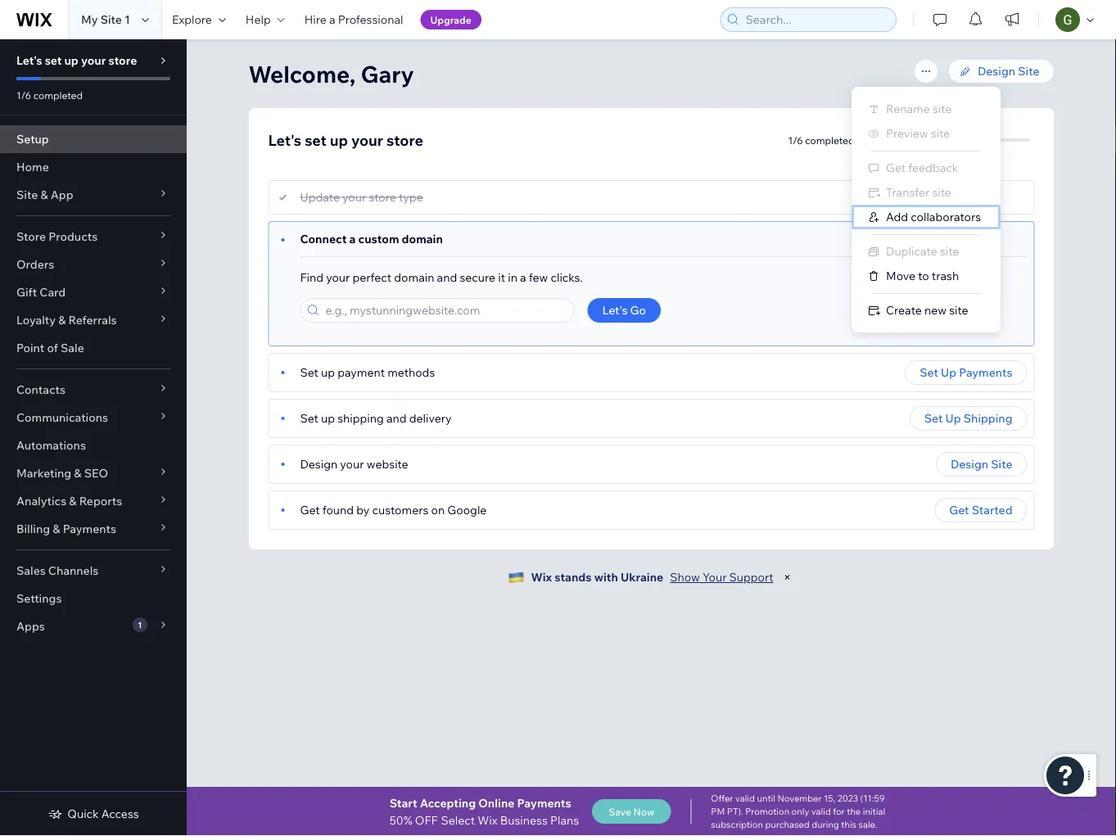 Task type: locate. For each thing, give the bounding box(es) containing it.
1 vertical spatial domain
[[394, 270, 434, 285]]

loyalty
[[16, 313, 56, 327]]

let's up update
[[268, 131, 301, 149]]

off
[[415, 813, 438, 827]]

1 right my
[[125, 12, 130, 27]]

let's up setup
[[16, 53, 42, 68]]

let's inside let's go button
[[602, 303, 628, 317]]

few
[[529, 270, 548, 285]]

2 vertical spatial payments
[[517, 796, 571, 810]]

0 vertical spatial domain
[[402, 232, 443, 246]]

create
[[886, 303, 922, 317]]

now
[[633, 805, 655, 818]]

0 horizontal spatial and
[[386, 411, 407, 425]]

set up update
[[305, 131, 326, 149]]

it
[[498, 270, 505, 285]]

up up set up shipping
[[941, 365, 957, 380]]

menu
[[852, 97, 1001, 323]]

completed left "preview"
[[805, 134, 855, 146]]

0 horizontal spatial set
[[45, 53, 62, 68]]

a
[[329, 12, 335, 27], [349, 232, 356, 246], [520, 270, 526, 285]]

a left custom
[[349, 232, 356, 246]]

transfer
[[886, 185, 930, 199]]

domain up find your perfect domain and secure it in a few clicks.
[[402, 232, 443, 246]]

0 horizontal spatial get
[[300, 503, 320, 517]]

site down rename site button
[[931, 126, 950, 140]]

set
[[45, 53, 62, 68], [305, 131, 326, 149]]

domain right perfect
[[394, 270, 434, 285]]

start accepting online payments 50% off select wix business plans
[[390, 796, 579, 827]]

site for duplicate site
[[940, 244, 959, 258]]

let's left go in the top of the page
[[602, 303, 628, 317]]

0 vertical spatial completed
[[33, 89, 83, 101]]

your right find
[[326, 270, 350, 285]]

site up 'preview site' button
[[933, 102, 952, 116]]

2 vertical spatial a
[[520, 270, 526, 285]]

site
[[100, 12, 122, 27], [1018, 64, 1040, 78], [16, 188, 38, 202], [991, 457, 1013, 471]]

store products
[[16, 229, 98, 244]]

wix inside start accepting online payments 50% off select wix business plans
[[478, 813, 498, 827]]

1 vertical spatial up
[[945, 411, 961, 425]]

during
[[812, 819, 839, 830]]

store down my site 1
[[108, 53, 137, 68]]

your up update your store type
[[351, 131, 383, 149]]

1 vertical spatial 1
[[138, 620, 142, 630]]

preview site
[[886, 126, 950, 140]]

gift card
[[16, 285, 66, 299]]

stands
[[555, 570, 592, 584]]

payments up business
[[517, 796, 571, 810]]

payments inside the billing & payments popup button
[[63, 522, 116, 536]]

collaborators
[[911, 210, 981, 224]]

set up set up shipping
[[920, 365, 938, 380]]

payments down analytics & reports dropdown button at the left of the page
[[63, 522, 116, 536]]

1
[[125, 12, 130, 27], [138, 620, 142, 630]]

preview site button
[[852, 121, 1001, 146]]

your left the website
[[340, 457, 364, 471]]

payments inside 'set up payments' button
[[959, 365, 1013, 380]]

website
[[367, 457, 408, 471]]

2 horizontal spatial a
[[520, 270, 526, 285]]

1 horizontal spatial 1
[[138, 620, 142, 630]]

0 vertical spatial set
[[45, 53, 62, 68]]

1 vertical spatial set
[[305, 131, 326, 149]]

analytics & reports button
[[0, 487, 187, 515]]

update
[[300, 190, 340, 204]]

get left found
[[300, 503, 320, 517]]

channels
[[48, 563, 99, 578]]

up up setup link
[[64, 53, 78, 68]]

help
[[246, 12, 271, 27]]

promotion
[[745, 806, 790, 817]]

design down set up shipping button
[[951, 457, 989, 471]]

1 vertical spatial completed
[[805, 134, 855, 146]]

add collaborators
[[886, 210, 981, 224]]

0 horizontal spatial wix
[[478, 813, 498, 827]]

sale.
[[859, 819, 877, 830]]

methods
[[388, 365, 435, 380]]

site inside design site "button"
[[991, 457, 1013, 471]]

1 horizontal spatial let's set up your store
[[268, 131, 423, 149]]

move to trash
[[886, 269, 959, 283]]

store inside sidebar element
[[108, 53, 137, 68]]

1/6
[[16, 89, 31, 101], [788, 134, 803, 146]]

0 vertical spatial 1/6
[[16, 89, 31, 101]]

my site 1
[[81, 12, 130, 27]]

payments inside start accepting online payments 50% off select wix business plans
[[517, 796, 571, 810]]

0 vertical spatial wix
[[531, 570, 552, 584]]

1 horizontal spatial payments
[[517, 796, 571, 810]]

design inside "button"
[[951, 457, 989, 471]]

0 horizontal spatial valid
[[735, 793, 755, 804]]

2 horizontal spatial get
[[949, 503, 969, 517]]

let's set up your store down my
[[16, 53, 137, 68]]

secure
[[460, 270, 496, 285]]

0 horizontal spatial 1/6
[[16, 89, 31, 101]]

set inside sidebar element
[[45, 53, 62, 68]]

0 horizontal spatial a
[[329, 12, 335, 27]]

2 vertical spatial let's
[[602, 303, 628, 317]]

set left payment
[[300, 365, 318, 380]]

analytics & reports
[[16, 494, 122, 508]]

set left shipping
[[300, 411, 318, 425]]

get inside menu
[[886, 161, 906, 175]]

1/6 completed
[[16, 89, 83, 101], [788, 134, 855, 146]]

& for billing
[[53, 522, 60, 536]]

2 horizontal spatial let's
[[602, 303, 628, 317]]

google
[[447, 503, 487, 517]]

let's go button
[[588, 298, 661, 323]]

your for find
[[326, 270, 350, 285]]

online
[[478, 796, 515, 810]]

site up collaborators
[[932, 185, 951, 199]]

e.g., mystunningwebsite.com field
[[321, 299, 569, 322]]

0 vertical spatial let's
[[16, 53, 42, 68]]

get left started
[[949, 503, 969, 517]]

valid up during
[[811, 806, 831, 817]]

1 horizontal spatial get
[[886, 161, 906, 175]]

1 vertical spatial and
[[386, 411, 407, 425]]

2 vertical spatial store
[[369, 190, 396, 204]]

welcome, gary
[[249, 59, 414, 88]]

let's set up your store up update your store type
[[268, 131, 423, 149]]

and left secure
[[437, 270, 457, 285]]

your for update
[[342, 190, 366, 204]]

0 horizontal spatial payments
[[63, 522, 116, 536]]

wix left "stands"
[[531, 570, 552, 584]]

wix stands with ukraine show your support
[[531, 570, 774, 584]]

0 vertical spatial 1
[[125, 12, 130, 27]]

gary
[[361, 59, 414, 88]]

0 vertical spatial let's set up your store
[[16, 53, 137, 68]]

50%
[[390, 813, 412, 827]]

2 horizontal spatial payments
[[959, 365, 1013, 380]]

set up payments button
[[905, 360, 1027, 385]]

pm
[[711, 806, 725, 817]]

1 vertical spatial a
[[349, 232, 356, 246]]

communications button
[[0, 404, 187, 432]]

set left the shipping
[[924, 411, 943, 425]]

0 vertical spatial design site
[[978, 64, 1040, 78]]

of
[[47, 341, 58, 355]]

1 down settings link
[[138, 620, 142, 630]]

1 horizontal spatial 1/6
[[788, 134, 803, 146]]

design
[[978, 64, 1016, 78], [300, 457, 338, 471], [951, 457, 989, 471]]

feedback
[[908, 161, 958, 175]]

a for custom
[[349, 232, 356, 246]]

design site inside "button"
[[951, 457, 1013, 471]]

connect a custom domain
[[300, 232, 443, 246]]

a right in
[[520, 270, 526, 285]]

add
[[886, 210, 908, 224]]

payment
[[338, 365, 385, 380]]

for
[[833, 806, 845, 817]]

1 horizontal spatial 1/6 completed
[[788, 134, 855, 146]]

a right hire
[[329, 12, 335, 27]]

find your perfect domain and secure it in a few clicks.
[[300, 270, 583, 285]]

1 inside sidebar element
[[138, 620, 142, 630]]

0 horizontal spatial let's
[[16, 53, 42, 68]]

accepting
[[420, 796, 476, 810]]

set up setup
[[45, 53, 62, 68]]

valid up pt).
[[735, 793, 755, 804]]

1 vertical spatial let's
[[268, 131, 301, 149]]

1 vertical spatial 1/6 completed
[[788, 134, 855, 146]]

0 vertical spatial up
[[941, 365, 957, 380]]

& left app
[[40, 188, 48, 202]]

wix down online
[[478, 813, 498, 827]]

up for payments
[[941, 365, 957, 380]]

point
[[16, 341, 44, 355]]

0 horizontal spatial completed
[[33, 89, 83, 101]]

0 horizontal spatial 1
[[125, 12, 130, 27]]

your
[[703, 570, 727, 584]]

get started
[[949, 503, 1013, 517]]

get for get found by customers on google
[[300, 503, 320, 517]]

completed up setup
[[33, 89, 83, 101]]

0 vertical spatial store
[[108, 53, 137, 68]]

home link
[[0, 153, 187, 181]]

store up type in the left top of the page
[[387, 131, 423, 149]]

valid
[[735, 793, 755, 804], [811, 806, 831, 817]]

site right new
[[949, 303, 968, 317]]

0 vertical spatial and
[[437, 270, 457, 285]]

& right loyalty
[[58, 313, 66, 327]]

site inside "design site" link
[[1018, 64, 1040, 78]]

products
[[48, 229, 98, 244]]

preview
[[886, 126, 928, 140]]

up up update
[[330, 131, 348, 149]]

up left payment
[[321, 365, 335, 380]]

hire
[[304, 12, 327, 27]]

2023
[[838, 793, 858, 804]]

& for loyalty
[[58, 313, 66, 327]]

site inside "button"
[[940, 244, 959, 258]]

1 horizontal spatial a
[[349, 232, 356, 246]]

professional
[[338, 12, 403, 27]]

sales
[[16, 563, 46, 578]]

1 horizontal spatial completed
[[805, 134, 855, 146]]

card
[[40, 285, 66, 299]]

and left delivery
[[386, 411, 407, 425]]

1 vertical spatial design site
[[951, 457, 1013, 471]]

site up trash
[[940, 244, 959, 258]]

0 vertical spatial 1/6 completed
[[16, 89, 83, 101]]

up left the shipping
[[945, 411, 961, 425]]

plans
[[550, 813, 579, 827]]

gift card button
[[0, 278, 187, 306]]

1 vertical spatial wix
[[478, 813, 498, 827]]

add collaborators button
[[852, 205, 1001, 229]]

1 horizontal spatial valid
[[811, 806, 831, 817]]

custom
[[358, 232, 399, 246]]

payments up the shipping
[[959, 365, 1013, 380]]

get feedback
[[886, 161, 958, 175]]

the
[[847, 806, 861, 817]]

0 vertical spatial payments
[[959, 365, 1013, 380]]

completed inside sidebar element
[[33, 89, 83, 101]]

business
[[500, 813, 548, 827]]

1 vertical spatial payments
[[63, 522, 116, 536]]

gift
[[16, 285, 37, 299]]

initial
[[863, 806, 885, 817]]

0 vertical spatial a
[[329, 12, 335, 27]]

0 horizontal spatial 1/6 completed
[[16, 89, 83, 101]]

& left seo
[[74, 466, 82, 480]]

rename
[[886, 102, 930, 116]]

set
[[300, 365, 318, 380], [920, 365, 938, 380], [300, 411, 318, 425], [924, 411, 943, 425]]

get up transfer
[[886, 161, 906, 175]]

go
[[630, 303, 646, 317]]

& right "billing"
[[53, 522, 60, 536]]

0 horizontal spatial let's set up your store
[[16, 53, 137, 68]]

& left reports
[[69, 494, 77, 508]]

your down my
[[81, 53, 106, 68]]

store left type in the left top of the page
[[369, 190, 396, 204]]

your right update
[[342, 190, 366, 204]]

Search... field
[[741, 8, 891, 31]]

apps
[[16, 619, 45, 633]]

get for get started
[[949, 503, 969, 517]]

design up found
[[300, 457, 338, 471]]



Task type: describe. For each thing, give the bounding box(es) containing it.
up left shipping
[[321, 411, 335, 425]]

1 vertical spatial store
[[387, 131, 423, 149]]

store
[[16, 229, 46, 244]]

design site button
[[936, 452, 1027, 477]]

marketing
[[16, 466, 71, 480]]

sale
[[61, 341, 84, 355]]

duplicate
[[886, 244, 937, 258]]

set up shipping button
[[910, 406, 1027, 431]]

referrals
[[68, 313, 117, 327]]

orders button
[[0, 251, 187, 278]]

orders
[[16, 257, 54, 271]]

set up payments
[[920, 365, 1013, 380]]

delivery
[[409, 411, 452, 425]]

find
[[300, 270, 323, 285]]

setup
[[16, 132, 49, 146]]

site inside site & app dropdown button
[[16, 188, 38, 202]]

this
[[841, 819, 857, 830]]

hire a professional
[[304, 12, 403, 27]]

your for design
[[340, 457, 364, 471]]

design your website
[[300, 457, 408, 471]]

& for analytics
[[69, 494, 77, 508]]

site for preview site
[[931, 126, 950, 140]]

0 vertical spatial valid
[[735, 793, 755, 804]]

only
[[792, 806, 809, 817]]

a for professional
[[329, 12, 335, 27]]

upgrade button
[[421, 10, 481, 29]]

communications
[[16, 410, 108, 425]]

contacts
[[16, 382, 66, 397]]

1 horizontal spatial and
[[437, 270, 457, 285]]

let's inside sidebar element
[[16, 53, 42, 68]]

shipping
[[964, 411, 1013, 425]]

1 vertical spatial valid
[[811, 806, 831, 817]]

site & app
[[16, 188, 73, 202]]

up inside sidebar element
[[64, 53, 78, 68]]

get for get feedback
[[886, 161, 906, 175]]

with
[[594, 570, 618, 584]]

& for site
[[40, 188, 48, 202]]

upgrade
[[430, 14, 471, 26]]

billing & payments
[[16, 522, 116, 536]]

1/6 completed inside sidebar element
[[16, 89, 83, 101]]

design up rename site button
[[978, 64, 1016, 78]]

purchased
[[765, 819, 810, 830]]

1 horizontal spatial let's
[[268, 131, 301, 149]]

help button
[[236, 0, 295, 39]]

billing & payments button
[[0, 515, 187, 543]]

new
[[925, 303, 947, 317]]

get found by customers on google
[[300, 503, 487, 517]]

domain for perfect
[[394, 270, 434, 285]]

1 vertical spatial 1/6
[[788, 134, 803, 146]]

trash
[[932, 269, 959, 283]]

my
[[81, 12, 98, 27]]

sales channels
[[16, 563, 99, 578]]

explore
[[172, 12, 212, 27]]

set for set up shipping and delivery
[[300, 411, 318, 425]]

in
[[508, 270, 517, 285]]

duplicate site
[[886, 244, 959, 258]]

transfer site
[[886, 185, 951, 199]]

move to trash button
[[852, 264, 1001, 288]]

1 horizontal spatial set
[[305, 131, 326, 149]]

create new site button
[[852, 298, 1001, 323]]

set for set up payments
[[920, 365, 938, 380]]

save now
[[609, 805, 655, 818]]

marketing & seo button
[[0, 459, 187, 487]]

site for rename site
[[933, 102, 952, 116]]

quick
[[67, 807, 99, 821]]

up for shipping
[[945, 411, 961, 425]]

get feedback button
[[852, 156, 1001, 180]]

quick access button
[[48, 807, 139, 821]]

on
[[431, 503, 445, 517]]

payments for billing & payments
[[63, 522, 116, 536]]

hire a professional link
[[295, 0, 413, 39]]

let's set up your store inside sidebar element
[[16, 53, 137, 68]]

sidebar element
[[0, 39, 187, 836]]

your inside sidebar element
[[81, 53, 106, 68]]

setup link
[[0, 125, 187, 153]]

site for transfer site
[[932, 185, 951, 199]]

type
[[399, 190, 423, 204]]

by
[[356, 503, 370, 517]]

set for set up shipping
[[924, 411, 943, 425]]

customers
[[372, 503, 429, 517]]

show
[[670, 570, 700, 584]]

offer
[[711, 793, 733, 804]]

sales channels button
[[0, 557, 187, 585]]

set for set up payment methods
[[300, 365, 318, 380]]

create new site
[[886, 303, 968, 317]]

move
[[886, 269, 916, 283]]

settings
[[16, 591, 62, 606]]

& for marketing
[[74, 466, 82, 480]]

support
[[729, 570, 774, 584]]

payments for set up payments
[[959, 365, 1013, 380]]

1/6 inside sidebar element
[[16, 89, 31, 101]]

menu containing rename site
[[852, 97, 1001, 323]]

reports
[[79, 494, 122, 508]]

1 vertical spatial let's set up your store
[[268, 131, 423, 149]]

transfer site button
[[852, 180, 1001, 205]]

set up shipping and delivery
[[300, 411, 452, 425]]

domain for custom
[[402, 232, 443, 246]]

found
[[322, 503, 354, 517]]

duplicate site button
[[852, 239, 1001, 264]]

show your support button
[[670, 570, 774, 585]]

set up shipping
[[924, 411, 1013, 425]]

until
[[757, 793, 776, 804]]

automations link
[[0, 432, 187, 459]]

to
[[918, 269, 929, 283]]

store products button
[[0, 223, 187, 251]]

subscription
[[711, 819, 763, 830]]

ukraine
[[621, 570, 663, 584]]

november
[[778, 793, 822, 804]]

save
[[609, 805, 631, 818]]

point of sale
[[16, 341, 84, 355]]

1 horizontal spatial wix
[[531, 570, 552, 584]]



Task type: vqa. For each thing, say whether or not it's contained in the screenshot.
& for Billing
yes



